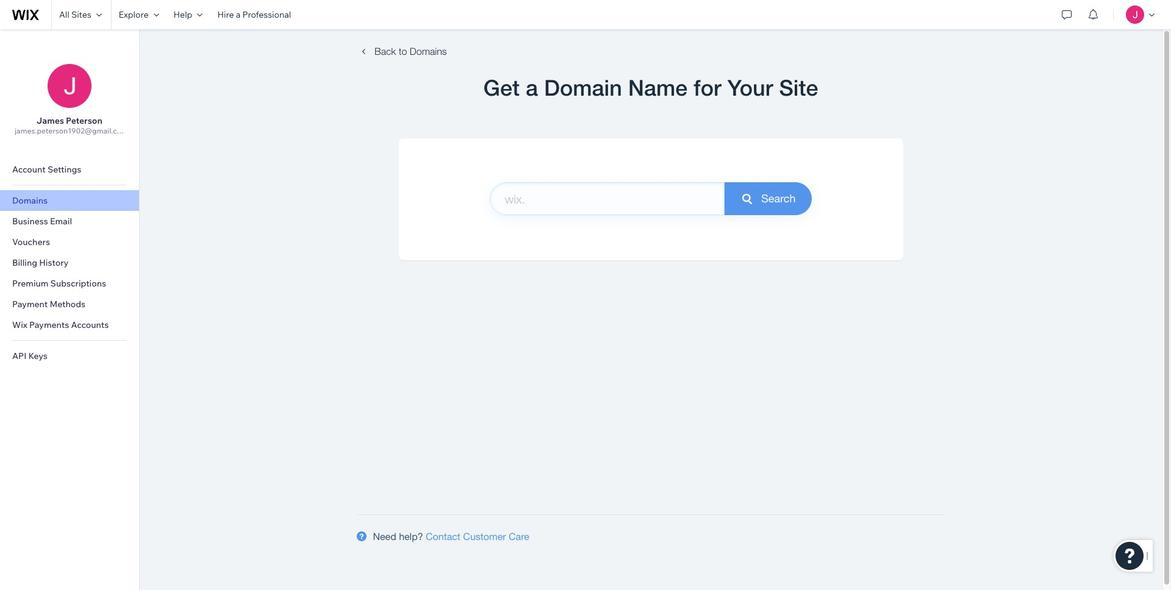 Task type: vqa. For each thing, say whether or not it's contained in the screenshot.
Email
yes



Task type: describe. For each thing, give the bounding box(es) containing it.
business email
[[12, 216, 72, 227]]

sites
[[71, 9, 91, 20]]

account settings
[[12, 164, 81, 175]]

vouchers
[[12, 237, 50, 248]]

james peterson james.peterson1902@gmail.com
[[15, 115, 128, 135]]

billing history link
[[0, 253, 139, 273]]

wix payments accounts link
[[0, 315, 139, 336]]

help button
[[166, 0, 210, 29]]

explore
[[119, 9, 149, 20]]

domains
[[12, 195, 48, 206]]

james
[[37, 115, 64, 126]]

business email link
[[0, 211, 139, 232]]

wix payments accounts
[[12, 320, 109, 331]]

billing history
[[12, 258, 69, 268]]

api keys link
[[0, 346, 139, 367]]

hire a professional link
[[210, 0, 299, 29]]



Task type: locate. For each thing, give the bounding box(es) containing it.
keys
[[28, 351, 47, 362]]

methods
[[50, 299, 85, 310]]

domains link
[[0, 190, 139, 211]]

payment methods
[[12, 299, 85, 310]]

history
[[39, 258, 69, 268]]

peterson
[[66, 115, 102, 126]]

api keys
[[12, 351, 47, 362]]

account
[[12, 164, 46, 175]]

premium subscriptions
[[12, 278, 106, 289]]

sidebar element
[[0, 29, 140, 591]]

vouchers link
[[0, 232, 139, 253]]

all
[[59, 9, 69, 20]]

billing
[[12, 258, 37, 268]]

subscriptions
[[50, 278, 106, 289]]

all sites
[[59, 9, 91, 20]]

accounts
[[71, 320, 109, 331]]

account settings link
[[0, 159, 139, 180]]

premium
[[12, 278, 48, 289]]

settings
[[48, 164, 81, 175]]

wix
[[12, 320, 27, 331]]

email
[[50, 216, 72, 227]]

business
[[12, 216, 48, 227]]

api
[[12, 351, 26, 362]]

payment methods link
[[0, 294, 139, 315]]

payments
[[29, 320, 69, 331]]

payment
[[12, 299, 48, 310]]

professional
[[242, 9, 291, 20]]

help
[[174, 9, 192, 20]]

james.peterson1902@gmail.com
[[15, 126, 128, 135]]

hire
[[217, 9, 234, 20]]

a
[[236, 9, 241, 20]]

premium subscriptions link
[[0, 273, 139, 294]]

hire a professional
[[217, 9, 291, 20]]



